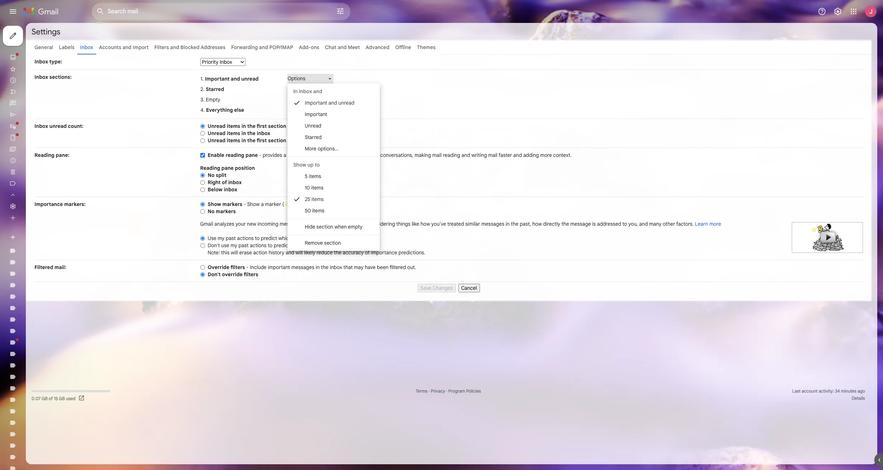 Task type: vqa. For each thing, say whether or not it's contained in the screenshot.
"tab list" at the right
no



Task type: locate. For each thing, give the bounding box(es) containing it.
1 vertical spatial reading
[[200, 165, 220, 172]]

inbox down 'inbox type:'
[[34, 74, 48, 80]]

2 gb from the left
[[59, 396, 65, 402]]

markers up no markers
[[222, 201, 242, 208]]

0 vertical spatial pane
[[246, 152, 258, 159]]

2 don't from the top
[[208, 272, 221, 278]]

gmail analyzes your new incoming messages to predict what's important, considering things like how you've treated similar messages in the past, how directly the message is addressed to you, and many other factors. learn more
[[200, 221, 721, 228]]

0 vertical spatial markers
[[222, 201, 242, 208]]

1 vertical spatial more
[[709, 221, 721, 228]]

items for unread items in the inbox
[[227, 130, 240, 137]]

1 vertical spatial pane
[[221, 165, 234, 172]]

reading for reading pane:
[[34, 152, 54, 159]]

0 vertical spatial more
[[540, 152, 552, 159]]

my right use
[[231, 243, 237, 249]]

0 vertical spatial predict
[[310, 221, 326, 228]]

show up to
[[293, 162, 320, 168]]

None checkbox
[[200, 153, 205, 158]]

analyzes
[[214, 221, 234, 228]]

items for unread items in the first section
[[227, 123, 240, 130]]

important. up "accuracy"
[[339, 243, 362, 249]]

2 horizontal spatial mail
[[488, 152, 497, 159]]

1 horizontal spatial reading
[[443, 152, 460, 159]]

other
[[663, 221, 675, 228]]

0 horizontal spatial show
[[208, 201, 221, 208]]

you've
[[431, 221, 446, 228]]

to left you,
[[622, 221, 627, 228]]

to inside the don't use my past actions to predict which messages are important. note: this will erase action history and will likely reduce the accuracy of importance predictions.
[[268, 243, 272, 249]]

0 horizontal spatial reading
[[34, 152, 54, 159]]

gb
[[42, 396, 48, 402], [59, 396, 65, 402]]

use
[[208, 235, 216, 242]]

include
[[250, 265, 266, 271]]

- for include
[[246, 265, 249, 271]]

offline
[[395, 44, 411, 51]]

1 horizontal spatial your
[[355, 152, 365, 159]]

predict inside the don't use my past actions to predict which messages are important. note: this will erase action history and will likely reduce the accuracy of importance predictions.
[[274, 243, 290, 249]]

0 vertical spatial unread
[[241, 76, 259, 82]]

enable
[[208, 152, 224, 159]]

mail left faster at the top of the page
[[488, 152, 497, 159]]

important for important and unread
[[305, 100, 327, 106]]

1 horizontal spatial are
[[330, 243, 338, 249]]

markers for no
[[216, 209, 236, 215]]

3.
[[201, 96, 204, 103]]

blocked
[[180, 44, 199, 51]]

by
[[293, 201, 298, 208]]

mail right read
[[315, 152, 325, 159]]

how right past,
[[532, 221, 542, 228]]

is
[[592, 221, 596, 228]]

and
[[123, 44, 131, 51], [170, 44, 179, 51], [259, 44, 268, 51], [338, 44, 347, 51], [231, 76, 240, 82], [313, 88, 322, 95], [328, 100, 337, 106], [287, 137, 297, 144], [461, 152, 470, 159], [513, 152, 522, 159], [639, 221, 648, 228], [286, 250, 294, 256]]

to up history
[[268, 243, 272, 249]]

1 vertical spatial first
[[257, 137, 267, 144]]

1 vertical spatial past
[[239, 243, 249, 249]]

unread
[[241, 76, 259, 82], [338, 100, 354, 106], [49, 123, 67, 130]]

to up 'action'
[[255, 235, 260, 242]]

first up 'provides'
[[257, 137, 267, 144]]

in down "unread items in the inbox" in the top left of the page
[[242, 137, 246, 144]]

context.
[[553, 152, 572, 159]]

important
[[326, 235, 348, 242], [268, 265, 290, 271]]

1 vertical spatial a
[[261, 201, 264, 208]]

the down reduce
[[321, 265, 328, 271]]

support image
[[818, 7, 826, 16]]

ago
[[858, 389, 865, 394]]

show up no markers
[[208, 201, 221, 208]]

show for show up to
[[293, 162, 306, 168]]

1 horizontal spatial more
[[709, 221, 721, 228]]

0 horizontal spatial how
[[421, 221, 430, 228]]

don't up 'note:'
[[208, 243, 220, 249]]

in
[[293, 88, 298, 95]]

items right 5
[[309, 173, 321, 180]]

unread items in the inbox
[[208, 130, 270, 137]]

don't
[[208, 243, 220, 249], [208, 272, 221, 278]]

no markers
[[208, 209, 236, 215]]

override
[[222, 272, 243, 278]]

No split radio
[[200, 173, 205, 178]]

learn more link
[[695, 221, 721, 228]]

important. inside the don't use my past actions to predict which messages are important. note: this will erase action history and will likely reduce the accuracy of importance predictions.
[[339, 243, 362, 249]]

Below inbox radio
[[200, 187, 205, 193]]

don't down override
[[208, 272, 221, 278]]

items for unread items in the first section and inbox, for example (2 : 3).
[[227, 137, 240, 144]]

Unread items in the first section radio
[[200, 124, 205, 129]]

addressed
[[597, 221, 621, 228]]

to
[[298, 152, 302, 159], [349, 152, 354, 159], [315, 162, 320, 168], [304, 221, 309, 228], [622, 221, 627, 228], [255, 235, 260, 242], [350, 235, 354, 242], [268, 243, 272, 249]]

0 vertical spatial actions
[[237, 235, 254, 242]]

the right reduce
[[334, 250, 341, 256]]

important down important and unread
[[305, 111, 327, 118]]

0 horizontal spatial will
[[231, 250, 238, 256]]

example
[[322, 137, 343, 144]]

important down when
[[326, 235, 348, 242]]

unread for unread items in the first section
[[208, 123, 226, 130]]

faster
[[499, 152, 512, 159]]

note:
[[208, 250, 220, 256]]

read
[[304, 152, 314, 159]]

section up 'provides'
[[268, 137, 286, 144]]

will left the likely
[[296, 250, 303, 256]]

inbox for unread
[[34, 123, 48, 130]]

the up "unread items in the inbox" in the top left of the page
[[247, 123, 255, 130]]

- for show
[[244, 201, 246, 208]]

settings image
[[833, 7, 842, 16]]

past
[[226, 235, 236, 242], [239, 243, 249, 249]]

items right 50
[[312, 208, 324, 214]]

predict
[[310, 221, 326, 228], [261, 235, 277, 242], [274, 243, 290, 249]]

predict down use my past actions to predict which messages are important to me.
[[274, 243, 290, 249]]

show
[[293, 162, 306, 168], [208, 201, 221, 208], [247, 201, 260, 208]]

unread for unread
[[305, 123, 321, 129]]

which inside the don't use my past actions to predict which messages are important. note: this will erase action history and will likely reduce the accuracy of importance predictions.
[[291, 243, 305, 249]]

No markers radio
[[200, 209, 205, 215]]

inbox for sections:
[[34, 74, 48, 80]]

first for unread items in the first section
[[257, 123, 267, 130]]

0.07
[[32, 396, 41, 402]]

right
[[208, 179, 221, 186]]

1 vertical spatial your
[[236, 221, 246, 228]]

actions up 'action'
[[250, 243, 266, 249]]

of inside the don't use my past actions to predict which messages are important. note: this will erase action history and will likely reduce the accuracy of importance predictions.
[[365, 250, 370, 256]]

1 vertical spatial important.
[[339, 243, 362, 249]]

similar
[[465, 221, 480, 228]]

the inside the don't use my past actions to predict which messages are important. note: this will erase action history and will likely reduce the accuracy of importance predictions.
[[334, 250, 341, 256]]

0 horizontal spatial gb
[[42, 396, 48, 402]]

first up "unread items in the inbox" in the top left of the page
[[257, 123, 267, 130]]

0 horizontal spatial are
[[317, 235, 325, 242]]

reading for reading pane position
[[200, 165, 220, 172]]

use my past actions to predict which messages are important to me.
[[208, 235, 364, 242]]

1 vertical spatial starred
[[305, 134, 322, 141]]

unread items in the first section
[[208, 123, 286, 130]]

2 vertical spatial unread
[[49, 123, 67, 130]]

2 mail from the left
[[432, 152, 442, 159]]

navigation
[[0, 23, 86, 471], [34, 282, 863, 293]]

in
[[242, 123, 246, 130], [242, 130, 246, 137], [242, 137, 246, 144], [506, 221, 510, 228], [316, 265, 320, 271]]

1 vertical spatial are
[[330, 243, 338, 249]]

past up use
[[226, 235, 236, 242]]

gb right 15
[[59, 396, 65, 402]]

1 horizontal spatial reading
[[200, 165, 220, 172]]

of right "accuracy"
[[365, 250, 370, 256]]

enable reading pane - provides a way to read mail right next to your list of conversations, making mail reading and writing mail faster and adding more context.
[[208, 152, 572, 159]]

reading left pane:
[[34, 152, 54, 159]]

for
[[314, 137, 321, 144]]

first
[[257, 123, 267, 130], [257, 137, 267, 144]]

of up below inbox
[[222, 179, 227, 186]]

actions inside the don't use my past actions to predict which messages are important. note: this will erase action history and will likely reduce the accuracy of importance predictions.
[[250, 243, 266, 249]]

terms · privacy · program policies
[[416, 389, 481, 394]]

3 mail from the left
[[488, 152, 497, 159]]

2 will from the left
[[296, 250, 303, 256]]

0 vertical spatial first
[[257, 123, 267, 130]]

0 horizontal spatial mail
[[315, 152, 325, 159]]

0 vertical spatial past
[[226, 235, 236, 242]]

0 vertical spatial my
[[218, 235, 224, 242]]

your left list
[[355, 152, 365, 159]]

2 horizontal spatial unread
[[338, 100, 354, 106]]

1 horizontal spatial my
[[231, 243, 237, 249]]

(
[[282, 201, 284, 208]]

past up the erase in the bottom left of the page
[[239, 243, 249, 249]]

0 vertical spatial no
[[208, 172, 214, 179]]

1 vertical spatial important
[[268, 265, 290, 271]]

are up reduce
[[330, 243, 338, 249]]

2 horizontal spatial show
[[293, 162, 306, 168]]

- left include
[[246, 265, 249, 271]]

accounts and import link
[[99, 44, 149, 51]]

1 vertical spatial no
[[208, 209, 214, 215]]

0 vertical spatial reading
[[34, 152, 54, 159]]

items down "unread items in the inbox" in the top left of the page
[[227, 137, 240, 144]]

important up 2. starred
[[205, 76, 229, 82]]

details link
[[852, 396, 865, 402]]

inbox link
[[80, 44, 93, 51]]

gb right 0.07
[[42, 396, 48, 402]]

0 vertical spatial don't
[[208, 243, 220, 249]]

footer containing terms
[[26, 388, 872, 403]]

predict down 50 items
[[310, 221, 326, 228]]

1 horizontal spatial gb
[[59, 396, 65, 402]]

in for unread items in the inbox
[[242, 130, 246, 137]]

don't inside the don't use my past actions to predict which messages are important. note: this will erase action history and will likely reduce the accuracy of importance predictions.
[[208, 243, 220, 249]]

2 vertical spatial important
[[305, 111, 327, 118]]

show left up
[[293, 162, 306, 168]]

1 vertical spatial important
[[305, 100, 327, 106]]

1 vertical spatial which
[[291, 243, 305, 249]]

in down unread items in the first section
[[242, 130, 246, 137]]

in down reduce
[[316, 265, 320, 271]]

1 horizontal spatial pane
[[246, 152, 258, 159]]

None search field
[[92, 3, 350, 20]]

1 horizontal spatial a
[[283, 152, 286, 159]]

unread for unread items in the inbox
[[208, 130, 226, 137]]

1 vertical spatial my
[[231, 243, 237, 249]]

15
[[54, 396, 58, 402]]

show left marker
[[247, 201, 260, 208]]

importance markers:
[[34, 201, 86, 208]]

in up "unread items in the inbox" in the top left of the page
[[242, 123, 246, 130]]

important. right as
[[349, 201, 372, 208]]

more right adding
[[540, 152, 552, 159]]

inbox left type:
[[34, 59, 48, 65]]

program
[[448, 389, 465, 394]]

my
[[218, 235, 224, 242], [231, 243, 237, 249]]

reading pane position
[[200, 165, 255, 172]]

1 vertical spatial don't
[[208, 272, 221, 278]]

no right 'no markers' 'option' on the left of the page
[[208, 209, 214, 215]]

details
[[852, 396, 865, 402]]

starred up empty
[[206, 86, 224, 92]]

1 first from the top
[[257, 123, 267, 130]]

· right terms on the bottom
[[429, 389, 430, 394]]

your left new
[[236, 221, 246, 228]]

2 vertical spatial predict
[[274, 243, 290, 249]]

1 vertical spatial markers
[[216, 209, 236, 215]]

out.
[[407, 265, 416, 271]]

0 horizontal spatial more
[[540, 152, 552, 159]]

important down the in inbox and
[[305, 100, 327, 106]]

of right list
[[374, 152, 379, 159]]

1 no from the top
[[208, 172, 214, 179]]

are up the don't use my past actions to predict which messages are important. note: this will erase action history and will likely reduce the accuracy of importance predictions.
[[317, 235, 325, 242]]

0 vertical spatial -
[[259, 152, 261, 159]]

messages up reduce
[[306, 243, 329, 249]]

inbox down right of inbox at top left
[[224, 187, 237, 193]]

items up "unread items in the inbox" in the top left of the page
[[227, 123, 240, 130]]

4. everything else
[[201, 107, 244, 113]]

labels link
[[59, 44, 74, 51]]

unread up for
[[305, 123, 321, 129]]

will right this
[[231, 250, 238, 256]]

inbox left that
[[330, 265, 342, 271]]

of left 15
[[49, 396, 53, 402]]

inbox
[[80, 44, 93, 51], [34, 59, 48, 65], [34, 74, 48, 80], [299, 88, 312, 95], [34, 123, 48, 130]]

inbox sections:
[[34, 74, 72, 80]]

this
[[221, 250, 229, 256]]

inbox up 'reading pane:'
[[34, 123, 48, 130]]

search mail image
[[94, 5, 107, 18]]

- left 'provides'
[[259, 152, 261, 159]]

Unread items in the inbox radio
[[200, 131, 205, 136]]

and inside the don't use my past actions to predict which messages are important. note: this will erase action history and will likely reduce the accuracy of importance predictions.
[[286, 250, 294, 256]]

2 vertical spatial -
[[246, 265, 249, 271]]

reading up no split
[[200, 165, 220, 172]]

messages down "hide"
[[293, 235, 316, 242]]

1 · from the left
[[429, 389, 430, 394]]

mail right making
[[432, 152, 442, 159]]

to down 50
[[304, 221, 309, 228]]

which up history
[[278, 235, 292, 242]]

0 horizontal spatial unread
[[49, 123, 67, 130]]

markers up analyzes
[[216, 209, 236, 215]]

unread right unread items in the first section radio
[[208, 123, 226, 130]]

learn
[[695, 221, 708, 228]]

unread right unread items in the inbox radio
[[208, 130, 226, 137]]

reading left writing
[[443, 152, 460, 159]]

messages right similar
[[481, 221, 504, 228]]

the left past,
[[511, 221, 518, 228]]

pane up split
[[221, 165, 234, 172]]

0 vertical spatial starred
[[206, 86, 224, 92]]

important
[[205, 76, 229, 82], [305, 100, 327, 106], [305, 111, 327, 118]]

1 vertical spatial -
[[244, 201, 246, 208]]

0 vertical spatial your
[[355, 152, 365, 159]]

marker
[[265, 201, 281, 208]]

None radio
[[200, 243, 205, 249]]

inbox for type:
[[34, 59, 48, 65]]

items
[[227, 123, 240, 130], [227, 130, 240, 137], [227, 137, 240, 144], [309, 173, 321, 180], [311, 185, 324, 191], [311, 196, 324, 203], [312, 208, 324, 214]]

filtered
[[390, 265, 406, 271]]

items down unread items in the first section
[[227, 130, 240, 137]]

actions up the erase in the bottom left of the page
[[237, 235, 254, 242]]

which
[[278, 235, 292, 242], [291, 243, 305, 249]]

1 horizontal spatial starred
[[305, 134, 322, 141]]

the
[[247, 123, 255, 130], [247, 130, 255, 137], [247, 137, 255, 144], [511, 221, 518, 228], [561, 221, 569, 228], [334, 250, 341, 256], [321, 265, 328, 271]]

:
[[351, 137, 352, 144]]

add-ons
[[299, 44, 319, 51]]

more
[[305, 146, 316, 152]]

have
[[365, 265, 376, 271]]

reduce
[[317, 250, 333, 256]]

been
[[377, 265, 388, 271]]

no for no split
[[208, 172, 214, 179]]

1 horizontal spatial ·
[[446, 389, 447, 394]]

in for unread items in the first section
[[242, 123, 246, 130]]

no up right
[[208, 172, 214, 179]]

2 first from the top
[[257, 137, 267, 144]]

don't override filters
[[208, 272, 258, 278]]

to right way
[[298, 152, 302, 159]]

filters and blocked addresses
[[154, 44, 225, 51]]

reading up the reading pane position at the left
[[226, 152, 244, 159]]

terms link
[[416, 389, 427, 394]]

1 don't from the top
[[208, 243, 220, 249]]

0 horizontal spatial reading
[[226, 152, 244, 159]]

0 vertical spatial important
[[326, 235, 348, 242]]

a left marker
[[261, 201, 264, 208]]

0 horizontal spatial your
[[236, 221, 246, 228]]

activity:
[[819, 389, 834, 394]]

predict down incoming
[[261, 235, 277, 242]]

1 vertical spatial actions
[[250, 243, 266, 249]]

important and unread
[[305, 100, 354, 106]]

unread right unread items in the first section and inbox, for example (2 : 3). "radio"
[[208, 137, 226, 144]]

0 horizontal spatial ·
[[429, 389, 430, 394]]

filters up the don't override filters
[[231, 265, 245, 271]]

1 horizontal spatial will
[[296, 250, 303, 256]]

Right of inbox radio
[[200, 180, 205, 186]]

messages inside the don't use my past actions to predict which messages are important. note: this will erase action history and will likely reduce the accuracy of importance predictions.
[[306, 243, 329, 249]]

0 vertical spatial are
[[317, 235, 325, 242]]

footer
[[26, 388, 872, 403]]

in left past,
[[506, 221, 510, 228]]

1 horizontal spatial past
[[239, 243, 249, 249]]

1 how from the left
[[421, 221, 430, 228]]

1 horizontal spatial how
[[532, 221, 542, 228]]

2 no from the top
[[208, 209, 214, 215]]

many
[[649, 221, 661, 228]]

·
[[429, 389, 430, 394], [446, 389, 447, 394]]

0 horizontal spatial my
[[218, 235, 224, 242]]

None radio
[[200, 202, 205, 207], [200, 265, 205, 271], [200, 202, 205, 207], [200, 265, 205, 271]]

1 horizontal spatial mail
[[432, 152, 442, 159]]

use
[[221, 243, 229, 249]]

starred up more
[[305, 134, 322, 141]]



Task type: describe. For each thing, give the bounding box(es) containing it.
everything
[[206, 107, 233, 113]]

the down unread items in the first section
[[247, 130, 255, 137]]

writing
[[471, 152, 487, 159]]

options button
[[287, 74, 333, 84]]

0 horizontal spatial a
[[261, 201, 264, 208]]

1 horizontal spatial unread
[[241, 76, 259, 82]]

remove
[[305, 240, 323, 247]]

privacy
[[431, 389, 445, 394]]

50
[[305, 208, 311, 214]]

add-ons link
[[299, 44, 319, 51]]

inbox type:
[[34, 59, 62, 65]]

advanced search options image
[[333, 4, 347, 18]]

settings
[[32, 27, 60, 36]]

follow link to manage storage image
[[78, 396, 86, 403]]

else
[[234, 107, 244, 113]]

0 horizontal spatial past
[[226, 235, 236, 242]]

2 · from the left
[[446, 389, 447, 394]]

section up reduce
[[324, 240, 341, 247]]

directly
[[543, 221, 560, 228]]

important,
[[343, 221, 367, 228]]

0 vertical spatial important.
[[349, 201, 372, 208]]

inbox right labels link on the top left
[[80, 44, 93, 51]]

list
[[366, 152, 373, 159]]

below inbox
[[208, 187, 237, 193]]

chat and meet link
[[325, 44, 360, 51]]

marked
[[324, 201, 341, 208]]

last
[[792, 389, 801, 394]]

section up "unread items in the first section and inbox, for example (2 : 3)."
[[268, 123, 286, 130]]

2 reading from the left
[[443, 152, 460, 159]]

messages right the by
[[300, 201, 323, 208]]

0.07 gb of 15 gb used
[[32, 396, 75, 402]]

importance
[[371, 250, 397, 256]]

import
[[133, 44, 149, 51]]

policies
[[466, 389, 481, 394]]

items for 10 items
[[311, 185, 324, 191]]

minutes
[[841, 389, 856, 394]]

3).
[[353, 137, 360, 144]]

don't for don't use my past actions to predict which messages are important. note: this will erase action history and will likely reduce the accuracy of importance predictions.
[[208, 243, 220, 249]]

main menu image
[[9, 7, 17, 16]]

no for no markers
[[208, 209, 214, 215]]

0 vertical spatial filters
[[231, 265, 245, 271]]

factors.
[[676, 221, 694, 228]]

inbox unread count:
[[34, 123, 83, 130]]

0 horizontal spatial starred
[[206, 86, 224, 92]]

0 horizontal spatial important
[[268, 265, 290, 271]]

incoming
[[258, 221, 278, 228]]

show for show markers - show a marker (
[[208, 201, 221, 208]]

markers for show
[[222, 201, 242, 208]]

chat
[[325, 44, 336, 51]]

hide
[[305, 224, 315, 230]]

general
[[34, 44, 53, 51]]

to right up
[[315, 162, 320, 168]]

messages up use my past actions to predict which messages are important to me.
[[280, 221, 303, 228]]

of inside "footer"
[[49, 396, 53, 402]]

1 gb from the left
[[42, 396, 48, 402]]

1 vertical spatial predict
[[261, 235, 277, 242]]

advanced
[[366, 44, 389, 51]]

0 horizontal spatial pane
[[221, 165, 234, 172]]

override filters - include important messages in the inbox that may have been filtered out.
[[208, 265, 416, 271]]

in for unread items in the first section and inbox, for example (2 : 3).
[[242, 137, 246, 144]]

Don't override filters radio
[[200, 272, 205, 278]]

hide section when empty
[[305, 224, 362, 230]]

program policies link
[[448, 389, 481, 394]]

labels
[[59, 44, 74, 51]]

general link
[[34, 44, 53, 51]]

like
[[412, 221, 419, 228]]

navigation containing save changes
[[34, 282, 863, 293]]

pane:
[[56, 152, 69, 159]]

me.
[[356, 235, 364, 242]]

inbox right in on the left top of page
[[299, 88, 312, 95]]

ons
[[311, 44, 319, 51]]

themes
[[417, 44, 436, 51]]

1.
[[201, 76, 204, 82]]

)
[[290, 201, 292, 208]]

cancel
[[461, 285, 477, 292]]

changes
[[433, 285, 453, 292]]

gmail image
[[23, 4, 62, 19]]

may
[[354, 265, 363, 271]]

) by messages marked as important.
[[290, 201, 372, 208]]

2 how from the left
[[532, 221, 542, 228]]

Use my past actions to predict which messages are important to me. radio
[[200, 236, 205, 242]]

1 reading from the left
[[226, 152, 244, 159]]

no split
[[208, 172, 226, 179]]

don't use my past actions to predict which messages are important. note: this will erase action history and will likely reduce the accuracy of importance predictions.
[[208, 243, 425, 256]]

right
[[326, 152, 337, 159]]

1 vertical spatial filters
[[244, 272, 258, 278]]

remove section
[[305, 240, 341, 247]]

way
[[288, 152, 297, 159]]

inbox up below inbox
[[228, 179, 242, 186]]

type:
[[49, 59, 62, 65]]

save changes
[[420, 285, 453, 292]]

0 vertical spatial a
[[283, 152, 286, 159]]

conversations,
[[380, 152, 413, 159]]

the right directly
[[561, 221, 569, 228]]

section right "hide"
[[316, 224, 333, 230]]

1 will from the left
[[231, 250, 238, 256]]

making
[[415, 152, 431, 159]]

account
[[802, 389, 818, 394]]

past inside the don't use my past actions to predict which messages are important. note: this will erase action history and will likely reduce the accuracy of importance predictions.
[[239, 243, 249, 249]]

1 vertical spatial unread
[[338, 100, 354, 106]]

first for unread items in the first section and inbox, for example (2 : 3).
[[257, 137, 267, 144]]

important for important
[[305, 111, 327, 118]]

10 items
[[305, 185, 324, 191]]

items for 50 items
[[312, 208, 324, 214]]

advanced link
[[366, 44, 389, 51]]

new
[[247, 221, 256, 228]]

likely
[[304, 250, 315, 256]]

used
[[66, 396, 75, 402]]

34
[[835, 389, 840, 394]]

0 vertical spatial important
[[205, 76, 229, 82]]

considering
[[368, 221, 395, 228]]

markers:
[[64, 201, 86, 208]]

items for 25 items
[[311, 196, 324, 203]]

pop/imap
[[269, 44, 293, 51]]

Search mail text field
[[108, 8, 316, 15]]

items for 5 items
[[309, 173, 321, 180]]

terms
[[416, 389, 427, 394]]

to left 'me.'
[[350, 235, 354, 242]]

my inside the don't use my past actions to predict which messages are important. note: this will erase action history and will likely reduce the accuracy of importance predictions.
[[231, 243, 237, 249]]

up
[[307, 162, 314, 168]]

cancel button
[[458, 284, 480, 293]]

meet
[[348, 44, 360, 51]]

empty
[[348, 224, 362, 230]]

1 horizontal spatial important
[[326, 235, 348, 242]]

1 mail from the left
[[315, 152, 325, 159]]

0 vertical spatial which
[[278, 235, 292, 242]]

5
[[305, 173, 308, 180]]

messages down the likely
[[291, 265, 314, 271]]

forwarding
[[231, 44, 258, 51]]

gmail
[[200, 221, 213, 228]]

Unread items in the first section and inbox, for example (2 : 3). radio
[[200, 138, 205, 144]]

unread for unread items in the first section and inbox, for example (2 : 3).
[[208, 137, 226, 144]]

link to an instructional video for priority inbox image
[[792, 223, 863, 253]]

to right next
[[349, 152, 354, 159]]

the down "unread items in the inbox" in the top left of the page
[[247, 137, 255, 144]]

options
[[287, 75, 305, 82]]

what's
[[327, 221, 342, 228]]

don't for don't override filters
[[208, 272, 221, 278]]

are inside the don't use my past actions to predict which messages are important. note: this will erase action history and will likely reduce the accuracy of importance predictions.
[[330, 243, 338, 249]]

show markers - show a marker (
[[208, 201, 285, 208]]

inbox down unread items in the first section
[[257, 130, 270, 137]]

1 horizontal spatial show
[[247, 201, 260, 208]]

accounts and import
[[99, 44, 149, 51]]



